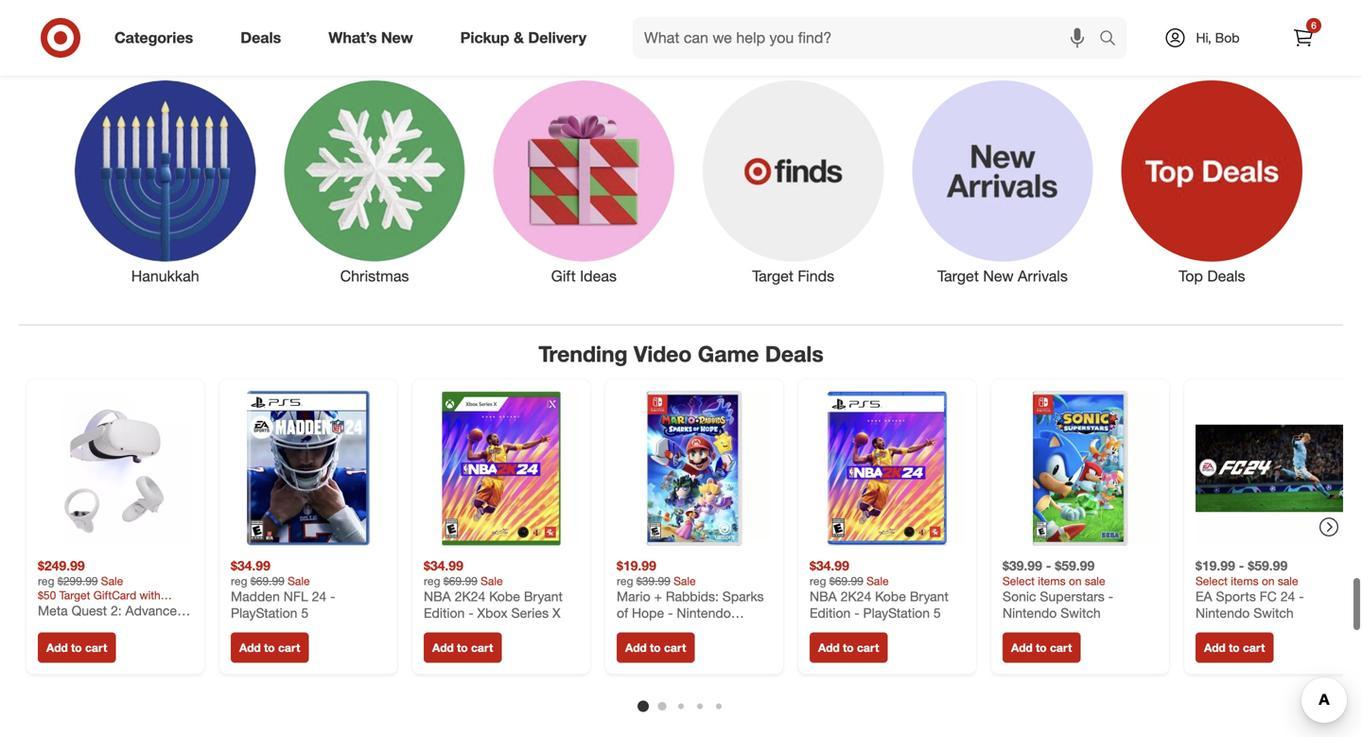 Task type: locate. For each thing, give the bounding box(es) containing it.
to down madden
[[264, 641, 275, 655]]

switch
[[1061, 605, 1101, 621], [1254, 605, 1294, 621], [617, 621, 657, 638]]

on inside $19.99 - $59.99 select items on sale ea sports fc 24 - nintendo switch
[[1263, 574, 1275, 588]]

7 add from the left
[[1205, 641, 1226, 655]]

edition inside $34.99 reg $69.99 sale nba 2k24 kobe bryant edition - xbox series x
[[424, 605, 465, 621]]

sale
[[1085, 574, 1106, 588], [1279, 574, 1299, 588]]

target left arrivals
[[938, 267, 979, 285]]

finds
[[798, 267, 835, 285]]

nba inside the $34.99 reg $69.99 sale nba 2k24 kobe bryant edition - playstation 5
[[810, 588, 837, 605]]

2 target from the left
[[938, 267, 979, 285]]

2 sale from the left
[[1279, 574, 1299, 588]]

add down the hope
[[626, 641, 647, 655]]

items inside $39.99 - $59.99 select items on sale sonic superstars - nintendo switch
[[1039, 574, 1066, 588]]

0 horizontal spatial target
[[753, 267, 794, 285]]

deals inside top deals link
[[1208, 267, 1246, 285]]

add
[[46, 641, 68, 655], [239, 641, 261, 655], [433, 641, 454, 655], [626, 641, 647, 655], [819, 641, 840, 655], [1012, 641, 1033, 655], [1205, 641, 1226, 655]]

1 $19.99 from the left
[[617, 557, 657, 574]]

arrivals
[[1018, 267, 1068, 285]]

top deals
[[1179, 267, 1246, 285]]

1 horizontal spatial deals
[[766, 341, 824, 367]]

7 to from the left
[[1230, 641, 1240, 655]]

-
[[1047, 557, 1052, 574], [1240, 557, 1245, 574], [330, 588, 336, 605], [1109, 588, 1114, 605], [1300, 588, 1305, 605], [469, 605, 474, 621], [668, 605, 673, 621], [855, 605, 860, 621]]

5 reg from the left
[[810, 574, 827, 588]]

edition for nba 2k24 kobe bryant edition - xbox series x
[[424, 605, 465, 621]]

1 horizontal spatial sale
[[1279, 574, 1299, 588]]

sonic
[[1003, 588, 1037, 605]]

$34.99 inside $34.99 reg $69.99 sale nba 2k24 kobe bryant edition - xbox series x
[[424, 557, 464, 574]]

nba for nba 2k24 kobe bryant edition - xbox series x
[[424, 588, 451, 605]]

to down the hope
[[650, 641, 661, 655]]

christmas link
[[270, 77, 480, 287]]

1 horizontal spatial bryant
[[910, 588, 949, 605]]

new left arrivals
[[984, 267, 1014, 285]]

kobe inside $34.99 reg $69.99 sale nba 2k24 kobe bryant edition - xbox series x
[[489, 588, 521, 605]]

$34.99 reg $69.99 sale nba 2k24 kobe bryant edition - playstation 5
[[810, 557, 949, 621]]

$39.99 - $59.99 select items on sale sonic superstars - nintendo switch
[[1003, 557, 1114, 621]]

add to cart down madden
[[239, 641, 300, 655]]

items
[[1039, 574, 1066, 588], [1232, 574, 1259, 588]]

5 to from the left
[[843, 641, 854, 655]]

3 cart from the left
[[471, 641, 493, 655]]

4 sale from the left
[[674, 574, 696, 588]]

2 select from the left
[[1196, 574, 1228, 588]]

0 horizontal spatial on
[[801, 28, 834, 62]]

mario
[[617, 588, 651, 605]]

0 horizontal spatial bryant
[[524, 588, 563, 605]]

0 vertical spatial deals
[[241, 28, 281, 47]]

$19.99 - $59.99 select items on sale ea sports fc 24 - nintendo switch
[[1196, 557, 1305, 621]]

1 horizontal spatial $69.99
[[444, 574, 478, 588]]

$59.99 inside $39.99 - $59.99 select items on sale sonic superstars - nintendo switch
[[1056, 557, 1095, 574]]

select
[[1003, 574, 1035, 588], [1196, 574, 1228, 588]]

0 horizontal spatial $59.99
[[1056, 557, 1095, 574]]

$59.99
[[1056, 557, 1095, 574], [1249, 557, 1288, 574]]

2 vertical spatial deals
[[766, 341, 824, 367]]

add to cart down "$299.99"
[[46, 641, 107, 655]]

add to cart down sonic
[[1012, 641, 1073, 655]]

$39.99
[[1003, 557, 1043, 574], [637, 574, 671, 588]]

5 add to cart from the left
[[819, 641, 880, 655]]

2 $19.99 from the left
[[1196, 557, 1236, 574]]

0 horizontal spatial $69.99
[[251, 574, 285, 588]]

$34.99 reg $69.99 sale nba 2k24 kobe bryant edition - xbox series x
[[424, 557, 563, 621]]

4 cart from the left
[[664, 641, 687, 655]]

what's
[[628, 28, 713, 62]]

0 horizontal spatial items
[[1039, 574, 1066, 588]]

what's
[[329, 28, 377, 47]]

madden nfl 24 - playstation 5 image
[[231, 391, 386, 546], [231, 391, 386, 546]]

5
[[301, 605, 309, 621], [934, 605, 941, 621]]

sale right fc
[[1279, 574, 1299, 588]]

of left the hope
[[617, 605, 629, 621]]

switch right sonic
[[1061, 605, 1101, 621]]

2 horizontal spatial on
[[1263, 574, 1275, 588]]

reg inside the $34.99 reg $69.99 sale nba 2k24 kobe bryant edition - playstation 5
[[810, 574, 827, 588]]

on for sonic
[[1069, 574, 1082, 588]]

hanukkah
[[131, 267, 199, 285]]

2 horizontal spatial deals
[[1208, 267, 1246, 285]]

2 sale from the left
[[288, 574, 310, 588]]

2 kobe from the left
[[876, 588, 907, 605]]

of right delivery on the left top
[[595, 28, 621, 62]]

sale inside $19.99 reg $39.99 sale mario + rabbids: sparks of hope - nintendo switch
[[674, 574, 696, 588]]

sale inside the $34.99 reg $69.99 sale nba 2k24 kobe bryant edition - playstation 5
[[867, 574, 889, 588]]

1 vertical spatial deals
[[1208, 267, 1246, 285]]

nba right sparks
[[810, 588, 837, 605]]

nba left xbox
[[424, 588, 451, 605]]

add to cart down the $34.99 reg $69.99 sale nba 2k24 kobe bryant edition - playstation 5
[[819, 641, 880, 655]]

on inside $39.99 - $59.99 select items on sale sonic superstars - nintendo switch
[[1069, 574, 1082, 588]]

0 horizontal spatial nintendo
[[677, 605, 731, 621]]

2 add to cart from the left
[[239, 641, 300, 655]]

add to cart for nba 2k24 kobe bryant edition - xbox series x
[[433, 641, 493, 655]]

sale inside $19.99 - $59.99 select items on sale ea sports fc 24 - nintendo switch
[[1279, 574, 1299, 588]]

2 24 from the left
[[1281, 588, 1296, 605]]

on right the sports
[[1263, 574, 1275, 588]]

cart
[[85, 641, 107, 655], [278, 641, 300, 655], [471, 641, 493, 655], [664, 641, 687, 655], [857, 641, 880, 655], [1051, 641, 1073, 655], [1244, 641, 1266, 655]]

1 edition from the left
[[424, 605, 465, 621]]

2 add from the left
[[239, 641, 261, 655]]

0 horizontal spatial sale
[[1085, 574, 1106, 588]]

meta quest 2: advanced all-in-one virtual reality headset - 128gb image
[[38, 391, 193, 546], [38, 391, 193, 546]]

$34.99 for nba 2k24 kobe bryant edition - playstation 5
[[810, 557, 850, 574]]

select inside $19.99 - $59.99 select items on sale ea sports fc 24 - nintendo switch
[[1196, 574, 1228, 588]]

sale inside $39.99 - $59.99 select items on sale sonic superstars - nintendo switch
[[1085, 574, 1106, 588]]

of inside $19.99 reg $39.99 sale mario + rabbids: sparks of hope - nintendo switch
[[617, 605, 629, 621]]

2k24 for xbox
[[455, 588, 486, 605]]

3 $69.99 from the left
[[830, 574, 864, 588]]

add to cart for nba 2k24 kobe bryant edition - playstation 5
[[819, 641, 880, 655]]

- inside the $34.99 reg $69.99 sale madden nfl 24 - playstation 5
[[330, 588, 336, 605]]

pickup & delivery link
[[445, 17, 611, 59]]

ideas
[[580, 267, 617, 285]]

add to cart button down madden
[[231, 633, 309, 663]]

0 horizontal spatial edition
[[424, 605, 465, 621]]

sale for madden nfl 24 - playstation 5
[[288, 574, 310, 588]]

1 add from the left
[[46, 641, 68, 655]]

sale inside the $34.99 reg $69.99 sale madden nfl 24 - playstation 5
[[288, 574, 310, 588]]

cart down xbox
[[471, 641, 493, 655]]

2 edition from the left
[[810, 605, 851, 621]]

items for $39.99
[[1039, 574, 1066, 588]]

4 add from the left
[[626, 641, 647, 655]]

x
[[553, 605, 561, 621]]

1 $59.99 from the left
[[1056, 557, 1095, 574]]

what's new
[[329, 28, 413, 47]]

0 horizontal spatial kobe
[[489, 588, 521, 605]]

2 items from the left
[[1232, 574, 1259, 588]]

to for madden nfl 24 - playstation 5
[[264, 641, 275, 655]]

switch inside $19.99 reg $39.99 sale mario + rabbids: sparks of hope - nintendo switch
[[617, 621, 657, 638]]

add down $34.99 reg $69.99 sale nba 2k24 kobe bryant edition - xbox series x
[[433, 641, 454, 655]]

nba
[[424, 588, 451, 605], [810, 588, 837, 605]]

target left finds
[[753, 267, 794, 285]]

playstation
[[231, 605, 298, 621], [864, 605, 930, 621]]

to down $34.99 reg $69.99 sale nba 2k24 kobe bryant edition - xbox series x
[[457, 641, 468, 655]]

sale for $39.99 - $59.99
[[1085, 574, 1106, 588]]

$69.99
[[251, 574, 285, 588], [444, 574, 478, 588], [830, 574, 864, 588]]

sale for nba 2k24 kobe bryant edition - xbox series x
[[481, 574, 503, 588]]

$69.99 for madden nfl 24 - playstation 5
[[251, 574, 285, 588]]

$34.99 inside the $34.99 reg $69.99 sale madden nfl 24 - playstation 5
[[231, 557, 271, 574]]

add for madden nfl 24 - playstation 5
[[239, 641, 261, 655]]

edition inside the $34.99 reg $69.99 sale nba 2k24 kobe bryant edition - playstation 5
[[810, 605, 851, 621]]

top
[[1179, 267, 1204, 285]]

items inside $19.99 - $59.99 select items on sale ea sports fc 24 - nintendo switch
[[1232, 574, 1259, 588]]

items right sonic
[[1039, 574, 1066, 588]]

0 horizontal spatial 24
[[312, 588, 327, 605]]

7 add to cart button from the left
[[1196, 633, 1274, 663]]

delivery
[[529, 28, 587, 47]]

5 sale from the left
[[867, 574, 889, 588]]

2 horizontal spatial $69.99
[[830, 574, 864, 588]]

bryant for series
[[524, 588, 563, 605]]

1 2k24 from the left
[[455, 588, 486, 605]]

4 add to cart from the left
[[626, 641, 687, 655]]

deals
[[241, 28, 281, 47], [1208, 267, 1246, 285], [766, 341, 824, 367]]

1 horizontal spatial items
[[1232, 574, 1259, 588]]

1 kobe from the left
[[489, 588, 521, 605]]

1 $34.99 from the left
[[231, 557, 271, 574]]

1 sale from the left
[[101, 574, 123, 588]]

$34.99
[[231, 557, 271, 574], [424, 557, 464, 574], [810, 557, 850, 574]]

6 to from the left
[[1036, 641, 1047, 655]]

switch right 'ea'
[[1254, 605, 1294, 621]]

sonic superstars - nintendo switch image
[[1003, 391, 1158, 546], [1003, 391, 1158, 546]]

add to cart button down the sports
[[1196, 633, 1274, 663]]

$59.99 up superstars
[[1056, 557, 1095, 574]]

reg for nba 2k24 kobe bryant edition - xbox series x
[[424, 574, 441, 588]]

add to cart down the sports
[[1205, 641, 1266, 655]]

fc
[[1260, 588, 1278, 605]]

on left the right
[[801, 28, 834, 62]]

playstation inside the $34.99 reg $69.99 sale nba 2k24 kobe bryant edition - playstation 5
[[864, 605, 930, 621]]

$39.99 inside $39.99 - $59.99 select items on sale sonic superstars - nintendo switch
[[1003, 557, 1043, 574]]

1 24 from the left
[[312, 588, 327, 605]]

5 right madden
[[301, 605, 309, 621]]

add down 'ea'
[[1205, 641, 1226, 655]]

cart down superstars
[[1051, 641, 1073, 655]]

cart for mario + rabbids: sparks of hope - nintendo switch
[[664, 641, 687, 655]]

$59.99 for $39.99 - $59.99
[[1056, 557, 1095, 574]]

kobe inside the $34.99 reg $69.99 sale nba 2k24 kobe bryant edition - playstation 5
[[876, 588, 907, 605]]

mario + rabbids: sparks of hope - nintendo switch image
[[617, 391, 772, 546], [617, 391, 772, 546]]

1 playstation from the left
[[231, 605, 298, 621]]

sale inside $34.99 reg $69.99 sale nba 2k24 kobe bryant edition - xbox series x
[[481, 574, 503, 588]]

reg inside $34.99 reg $69.99 sale nba 2k24 kobe bryant edition - xbox series x
[[424, 574, 441, 588]]

1 $69.99 from the left
[[251, 574, 285, 588]]

3 to from the left
[[457, 641, 468, 655]]

add for ea sports fc 24 - nintendo switch
[[1205, 641, 1226, 655]]

to down the sports
[[1230, 641, 1240, 655]]

select left superstars
[[1003, 574, 1035, 588]]

2 nintendo from the left
[[1003, 605, 1058, 621]]

on
[[801, 28, 834, 62], [1069, 574, 1082, 588], [1263, 574, 1275, 588]]

+
[[655, 588, 663, 605]]

0 horizontal spatial nba
[[424, 588, 451, 605]]

reg
[[38, 574, 54, 588], [231, 574, 248, 588], [424, 574, 441, 588], [617, 574, 634, 588], [810, 574, 827, 588]]

1 vertical spatial new
[[984, 267, 1014, 285]]

0 horizontal spatial new
[[381, 28, 413, 47]]

1 horizontal spatial on
[[1069, 574, 1082, 588]]

select left fc
[[1196, 574, 1228, 588]]

4 add to cart button from the left
[[617, 633, 695, 663]]

nba 2k24 kobe bryant edition - playstation 5 image
[[810, 391, 965, 546], [810, 391, 965, 546]]

1 horizontal spatial 5
[[934, 605, 941, 621]]

$299.99
[[58, 574, 98, 588]]

target
[[753, 267, 794, 285], [938, 267, 979, 285]]

1 horizontal spatial $19.99
[[1196, 557, 1236, 574]]

5 cart from the left
[[857, 641, 880, 655]]

$19.99 up mario
[[617, 557, 657, 574]]

bryant right xbox
[[524, 588, 563, 605]]

reg inside $19.99 reg $39.99 sale mario + rabbids: sparks of hope - nintendo switch
[[617, 574, 634, 588]]

$19.99 up 'ea'
[[1196, 557, 1236, 574]]

2 5 from the left
[[934, 605, 941, 621]]

24
[[312, 588, 327, 605], [1281, 588, 1296, 605]]

add to cart down xbox
[[433, 641, 493, 655]]

deals right 'game'
[[766, 341, 824, 367]]

to
[[71, 641, 82, 655], [264, 641, 275, 655], [457, 641, 468, 655], [650, 641, 661, 655], [843, 641, 854, 655], [1036, 641, 1047, 655], [1230, 641, 1240, 655]]

3 add from the left
[[433, 641, 454, 655]]

7 cart from the left
[[1244, 641, 1266, 655]]

- inside $19.99 reg $39.99 sale mario + rabbids: sparks of hope - nintendo switch
[[668, 605, 673, 621]]

nintendo inside $19.99 - $59.99 select items on sale ea sports fc 24 - nintendo switch
[[1196, 605, 1251, 621]]

search
[[1091, 30, 1137, 49]]

1 horizontal spatial $39.99
[[1003, 557, 1043, 574]]

4 to from the left
[[650, 641, 661, 655]]

1 vertical spatial of
[[617, 605, 629, 621]]

nintendo inside $19.99 reg $39.99 sale mario + rabbids: sparks of hope - nintendo switch
[[677, 605, 731, 621]]

2 horizontal spatial switch
[[1254, 605, 1294, 621]]

0 horizontal spatial $39.99
[[637, 574, 671, 588]]

6 add to cart from the left
[[1012, 641, 1073, 655]]

2 2k24 from the left
[[841, 588, 872, 605]]

1 horizontal spatial select
[[1196, 574, 1228, 588]]

1 nintendo from the left
[[677, 605, 731, 621]]

$19.99 inside $19.99 - $59.99 select items on sale ea sports fc 24 - nintendo switch
[[1196, 557, 1236, 574]]

0 horizontal spatial 5
[[301, 605, 309, 621]]

6 cart from the left
[[1051, 641, 1073, 655]]

cart for sonic superstars - nintendo switch
[[1051, 641, 1073, 655]]

cart down "$299.99"
[[85, 641, 107, 655]]

6
[[1312, 19, 1317, 31]]

1 select from the left
[[1003, 574, 1035, 588]]

$34.99 inside the $34.99 reg $69.99 sale nba 2k24 kobe bryant edition - playstation 5
[[810, 557, 850, 574]]

0 horizontal spatial select
[[1003, 574, 1035, 588]]

$39.99 inside $19.99 reg $39.99 sale mario + rabbids: sparks of hope - nintendo switch
[[637, 574, 671, 588]]

select inside $39.99 - $59.99 select items on sale sonic superstars - nintendo switch
[[1003, 574, 1035, 588]]

items left fc
[[1232, 574, 1259, 588]]

on right sonic
[[1069, 574, 1082, 588]]

add down "$299.99"
[[46, 641, 68, 655]]

2 playstation from the left
[[864, 605, 930, 621]]

cart down the hope
[[664, 641, 687, 655]]

bryant
[[524, 588, 563, 605], [910, 588, 949, 605]]

reg inside the $34.99 reg $69.99 sale madden nfl 24 - playstation 5
[[231, 574, 248, 588]]

add to cart button down "$299.99"
[[38, 633, 116, 663]]

add to cart button down xbox
[[424, 633, 502, 663]]

to down sonic
[[1036, 641, 1047, 655]]

add to cart button down the $34.99 reg $69.99 sale nba 2k24 kobe bryant edition - playstation 5
[[810, 633, 888, 663]]

1 horizontal spatial nintendo
[[1003, 605, 1058, 621]]

2 horizontal spatial $34.99
[[810, 557, 850, 574]]

5 add from the left
[[819, 641, 840, 655]]

ea
[[1196, 588, 1213, 605]]

24 right fc
[[1281, 588, 1296, 605]]

ea sports fc 24 - nintendo switch image
[[1196, 391, 1352, 546], [1196, 391, 1352, 546]]

1 target from the left
[[753, 267, 794, 285]]

edition right sparks
[[810, 605, 851, 621]]

sale right sonic
[[1085, 574, 1106, 588]]

2 bryant from the left
[[910, 588, 949, 605]]

edition left xbox
[[424, 605, 465, 621]]

1 horizontal spatial 2k24
[[841, 588, 872, 605]]

$69.99 inside the $34.99 reg $69.99 sale nba 2k24 kobe bryant edition - playstation 5
[[830, 574, 864, 588]]

more
[[520, 28, 587, 62]]

2 cart from the left
[[278, 641, 300, 655]]

2k24 inside the $34.99 reg $69.99 sale nba 2k24 kobe bryant edition - playstation 5
[[841, 588, 872, 605]]

1 nba from the left
[[424, 588, 451, 605]]

add to cart button for nba 2k24 kobe bryant edition - playstation 5
[[810, 633, 888, 663]]

24 inside the $34.99 reg $69.99 sale madden nfl 24 - playstation 5
[[312, 588, 327, 605]]

1 horizontal spatial kobe
[[876, 588, 907, 605]]

target finds link
[[689, 77, 899, 287]]

2k24 inside $34.99 reg $69.99 sale nba 2k24 kobe bryant edition - xbox series x
[[455, 588, 486, 605]]

3 $34.99 from the left
[[810, 557, 850, 574]]

add to cart button down the hope
[[617, 633, 695, 663]]

1 bryant from the left
[[524, 588, 563, 605]]

5 add to cart button from the left
[[810, 633, 888, 663]]

$69.99 inside $34.99 reg $69.99 sale nba 2k24 kobe bryant edition - xbox series x
[[444, 574, 478, 588]]

sale
[[101, 574, 123, 588], [288, 574, 310, 588], [481, 574, 503, 588], [674, 574, 696, 588], [867, 574, 889, 588]]

1 5 from the left
[[301, 605, 309, 621]]

6 add from the left
[[1012, 641, 1033, 655]]

new right what's
[[381, 28, 413, 47]]

add to cart down the hope
[[626, 641, 687, 655]]

nba inside $34.99 reg $69.99 sale nba 2k24 kobe bryant edition - xbox series x
[[424, 588, 451, 605]]

$19.99
[[617, 557, 657, 574], [1196, 557, 1236, 574]]

add to cart button down sonic
[[1003, 633, 1081, 663]]

to down the $34.99 reg $69.99 sale nba 2k24 kobe bryant edition - playstation 5
[[843, 641, 854, 655]]

6 add to cart button from the left
[[1003, 633, 1081, 663]]

1 reg from the left
[[38, 574, 54, 588]]

3 reg from the left
[[424, 574, 441, 588]]

cart for nba 2k24 kobe bryant edition - playstation 5
[[857, 641, 880, 655]]

hi, bob
[[1197, 29, 1240, 46]]

$39.99 up sonic
[[1003, 557, 1043, 574]]

1 horizontal spatial nba
[[810, 588, 837, 605]]

categories
[[115, 28, 193, 47]]

7 add to cart from the left
[[1205, 641, 1266, 655]]

add down the $34.99 reg $69.99 sale nba 2k24 kobe bryant edition - playstation 5
[[819, 641, 840, 655]]

0 horizontal spatial deals
[[241, 28, 281, 47]]

add down madden
[[239, 641, 261, 655]]

select for ea
[[1196, 574, 1228, 588]]

$34.99 for nba 2k24 kobe bryant edition - xbox series x
[[424, 557, 464, 574]]

4 reg from the left
[[617, 574, 634, 588]]

$19.99 inside $19.99 reg $39.99 sale mario + rabbids: sparks of hope - nintendo switch
[[617, 557, 657, 574]]

playstation inside the $34.99 reg $69.99 sale madden nfl 24 - playstation 5
[[231, 605, 298, 621]]

0 vertical spatial new
[[381, 28, 413, 47]]

switch down mario
[[617, 621, 657, 638]]

sale for nba 2k24 kobe bryant edition - playstation 5
[[867, 574, 889, 588]]

2 add to cart button from the left
[[231, 633, 309, 663]]

2 horizontal spatial nintendo
[[1196, 605, 1251, 621]]

3 add to cart button from the left
[[424, 633, 502, 663]]

1 horizontal spatial edition
[[810, 605, 851, 621]]

to down "$299.99"
[[71, 641, 82, 655]]

bryant left sonic
[[910, 588, 949, 605]]

add to cart button for sonic superstars - nintendo switch
[[1003, 633, 1081, 663]]

nintendo
[[677, 605, 731, 621], [1003, 605, 1058, 621], [1196, 605, 1251, 621]]

2 $59.99 from the left
[[1249, 557, 1288, 574]]

of
[[595, 28, 621, 62], [617, 605, 629, 621]]

2k24
[[455, 588, 486, 605], [841, 588, 872, 605]]

trending video game deals
[[539, 341, 824, 367]]

3 add to cart from the left
[[433, 641, 493, 655]]

add down sonic
[[1012, 641, 1033, 655]]

add to cart for mario + rabbids: sparks of hope - nintendo switch
[[626, 641, 687, 655]]

2 $69.99 from the left
[[444, 574, 478, 588]]

deals right top
[[1208, 267, 1246, 285]]

2 nba from the left
[[810, 588, 837, 605]]

6 link
[[1283, 17, 1325, 59]]

cart for nba 2k24 kobe bryant edition - xbox series x
[[471, 641, 493, 655]]

5 left sonic
[[934, 605, 941, 621]]

add to cart
[[46, 641, 107, 655], [239, 641, 300, 655], [433, 641, 493, 655], [626, 641, 687, 655], [819, 641, 880, 655], [1012, 641, 1073, 655], [1205, 641, 1266, 655]]

$59.99 for $19.99 - $59.99
[[1249, 557, 1288, 574]]

1 cart from the left
[[85, 641, 107, 655]]

1 horizontal spatial 24
[[1281, 588, 1296, 605]]

kobe for playstation
[[876, 588, 907, 605]]

1 horizontal spatial playstation
[[864, 605, 930, 621]]

madden
[[231, 588, 280, 605]]

sports
[[1217, 588, 1257, 605]]

$39.99 up the hope
[[637, 574, 671, 588]]

kobe
[[489, 588, 521, 605], [876, 588, 907, 605]]

$69.99 inside the $34.99 reg $69.99 sale madden nfl 24 - playstation 5
[[251, 574, 285, 588]]

deals left what's
[[241, 28, 281, 47]]

1 sale from the left
[[1085, 574, 1106, 588]]

3 sale from the left
[[481, 574, 503, 588]]

new
[[381, 28, 413, 47], [984, 267, 1014, 285]]

edition
[[424, 605, 465, 621], [810, 605, 851, 621]]

$59.99 up fc
[[1249, 557, 1288, 574]]

2 reg from the left
[[231, 574, 248, 588]]

0 horizontal spatial switch
[[617, 621, 657, 638]]

1 items from the left
[[1039, 574, 1066, 588]]

nba 2k24 kobe bryant edition - xbox series x image
[[424, 391, 579, 546], [424, 391, 579, 546]]

$59.99 inside $19.99 - $59.99 select items on sale ea sports fc 24 - nintendo switch
[[1249, 557, 1288, 574]]

2 $34.99 from the left
[[424, 557, 464, 574]]

0 horizontal spatial $19.99
[[617, 557, 657, 574]]

add to cart button
[[38, 633, 116, 663], [231, 633, 309, 663], [424, 633, 502, 663], [617, 633, 695, 663], [810, 633, 888, 663], [1003, 633, 1081, 663], [1196, 633, 1274, 663]]

1 horizontal spatial $59.99
[[1249, 557, 1288, 574]]

cart down nfl
[[278, 641, 300, 655]]

add for nba 2k24 kobe bryant edition - playstation 5
[[819, 641, 840, 655]]

bryant inside $34.99 reg $69.99 sale nba 2k24 kobe bryant edition - xbox series x
[[524, 588, 563, 605]]

reg for mario + rabbids: sparks of hope - nintendo switch
[[617, 574, 634, 588]]

reg inside the $249.99 reg $299.99 sale
[[38, 574, 54, 588]]

0 horizontal spatial 2k24
[[455, 588, 486, 605]]

1 horizontal spatial target
[[938, 267, 979, 285]]

3 nintendo from the left
[[1196, 605, 1251, 621]]

0 horizontal spatial $34.99
[[231, 557, 271, 574]]

cart for madden nfl 24 - playstation 5
[[278, 641, 300, 655]]

0 horizontal spatial playstation
[[231, 605, 298, 621]]

2 to from the left
[[264, 641, 275, 655]]

24 right nfl
[[312, 588, 327, 605]]

1 horizontal spatial $34.99
[[424, 557, 464, 574]]

add to cart button for nba 2k24 kobe bryant edition - xbox series x
[[424, 633, 502, 663]]

cart down the $34.99 reg $69.99 sale nba 2k24 kobe bryant edition - playstation 5
[[857, 641, 880, 655]]

target new arrivals
[[938, 267, 1068, 285]]

$249.99
[[38, 557, 85, 574]]

1 horizontal spatial switch
[[1061, 605, 1101, 621]]

cart down fc
[[1244, 641, 1266, 655]]

sale for mario + rabbids: sparks of hope - nintendo switch
[[674, 574, 696, 588]]

bryant inside the $34.99 reg $69.99 sale nba 2k24 kobe bryant edition - playstation 5
[[910, 588, 949, 605]]

explore
[[413, 28, 512, 62]]

add to cart for ea sports fc 24 - nintendo switch
[[1205, 641, 1266, 655]]

to for nba 2k24 kobe bryant edition - xbox series x
[[457, 641, 468, 655]]

1 horizontal spatial new
[[984, 267, 1014, 285]]



Task type: describe. For each thing, give the bounding box(es) containing it.
search button
[[1091, 17, 1137, 62]]

xbox
[[478, 605, 508, 621]]

5 inside the $34.99 reg $69.99 sale nba 2k24 kobe bryant edition - playstation 5
[[934, 605, 941, 621]]

cart for ea sports fc 24 - nintendo switch
[[1244, 641, 1266, 655]]

$69.99 for nba 2k24 kobe bryant edition - playstation 5
[[830, 574, 864, 588]]

target new arrivals link
[[899, 77, 1108, 287]]

switch inside $39.99 - $59.99 select items on sale sonic superstars - nintendo switch
[[1061, 605, 1101, 621]]

What can we help you find? suggestions appear below search field
[[633, 17, 1105, 59]]

hanukkah link
[[61, 77, 270, 287]]

add for nba 2k24 kobe bryant edition - xbox series x
[[433, 641, 454, 655]]

$19.99 for reg
[[617, 557, 657, 574]]

target for target finds
[[753, 267, 794, 285]]

sale for $19.99 - $59.99
[[1279, 574, 1299, 588]]

top deals link
[[1108, 77, 1317, 287]]

game
[[698, 341, 759, 367]]

bob
[[1216, 29, 1240, 46]]

rabbids:
[[666, 588, 719, 605]]

0 vertical spatial of
[[595, 28, 621, 62]]

nba for nba 2k24 kobe bryant edition - playstation 5
[[810, 588, 837, 605]]

reg for nba 2k24 kobe bryant edition - playstation 5
[[810, 574, 827, 588]]

new for what's
[[381, 28, 413, 47]]

$19.99 reg $39.99 sale mario + rabbids: sparks of hope - nintendo switch
[[617, 557, 764, 638]]

to for sonic superstars - nintendo switch
[[1036, 641, 1047, 655]]

&
[[514, 28, 524, 47]]

nintendo inside $39.99 - $59.99 select items on sale sonic superstars - nintendo switch
[[1003, 605, 1058, 621]]

- inside $34.99 reg $69.99 sale nba 2k24 kobe bryant edition - xbox series x
[[469, 605, 474, 621]]

to for nba 2k24 kobe bryant edition - playstation 5
[[843, 641, 854, 655]]

add to cart button for madden nfl 24 - playstation 5
[[231, 633, 309, 663]]

$19.99 for -
[[1196, 557, 1236, 574]]

$69.99 for nba 2k24 kobe bryant edition - xbox series x
[[444, 574, 478, 588]]

christmas
[[340, 267, 409, 285]]

series
[[512, 605, 549, 621]]

select for sonic
[[1003, 574, 1035, 588]]

switch inside $19.99 - $59.99 select items on sale ea sports fc 24 - nintendo switch
[[1254, 605, 1294, 621]]

to for ea sports fc 24 - nintendo switch
[[1230, 641, 1240, 655]]

add to cart button for ea sports fc 24 - nintendo switch
[[1196, 633, 1274, 663]]

$34.99 for madden nfl 24 - playstation 5
[[231, 557, 271, 574]]

on for now
[[801, 28, 834, 62]]

target for target new arrivals
[[938, 267, 979, 285]]

1 add to cart from the left
[[46, 641, 107, 655]]

categories link
[[98, 17, 217, 59]]

$249.99 reg $299.99 sale
[[38, 557, 123, 588]]

add to cart for sonic superstars - nintendo switch
[[1012, 641, 1073, 655]]

nfl
[[284, 588, 308, 605]]

sparks
[[723, 588, 764, 605]]

5 inside the $34.99 reg $69.99 sale madden nfl 24 - playstation 5
[[301, 605, 309, 621]]

going
[[720, 28, 793, 62]]

add for sonic superstars - nintendo switch
[[1012, 641, 1033, 655]]

add for mario + rabbids: sparks of hope - nintendo switch
[[626, 641, 647, 655]]

on for ea
[[1263, 574, 1275, 588]]

pickup & delivery
[[461, 28, 587, 47]]

kobe for xbox
[[489, 588, 521, 605]]

deals link
[[225, 17, 305, 59]]

hope
[[632, 605, 665, 621]]

what's new link
[[313, 17, 437, 59]]

trending
[[539, 341, 628, 367]]

1 add to cart button from the left
[[38, 633, 116, 663]]

edition for nba 2k24 kobe bryant edition - playstation 5
[[810, 605, 851, 621]]

sale inside the $249.99 reg $299.99 sale
[[101, 574, 123, 588]]

explore more of what's going on right now
[[413, 28, 965, 62]]

2k24 for playstation
[[841, 588, 872, 605]]

- inside the $34.99 reg $69.99 sale nba 2k24 kobe bryant edition - playstation 5
[[855, 605, 860, 621]]

to for mario + rabbids: sparks of hope - nintendo switch
[[650, 641, 661, 655]]

right
[[842, 28, 902, 62]]

target finds
[[753, 267, 835, 285]]

gift
[[551, 267, 576, 285]]

pickup
[[461, 28, 510, 47]]

gift ideas link
[[480, 77, 689, 287]]

bryant for 5
[[910, 588, 949, 605]]

now
[[910, 28, 965, 62]]

video
[[634, 341, 692, 367]]

items for $19.99
[[1232, 574, 1259, 588]]

superstars
[[1041, 588, 1105, 605]]

1 to from the left
[[71, 641, 82, 655]]

reg for madden nfl 24 - playstation 5
[[231, 574, 248, 588]]

deals inside deals link
[[241, 28, 281, 47]]

$34.99 reg $69.99 sale madden nfl 24 - playstation 5
[[231, 557, 336, 621]]

gift ideas
[[551, 267, 617, 285]]

add to cart button for mario + rabbids: sparks of hope - nintendo switch
[[617, 633, 695, 663]]

new for target
[[984, 267, 1014, 285]]

24 inside $19.99 - $59.99 select items on sale ea sports fc 24 - nintendo switch
[[1281, 588, 1296, 605]]

hi,
[[1197, 29, 1212, 46]]

add to cart for madden nfl 24 - playstation 5
[[239, 641, 300, 655]]



Task type: vqa. For each thing, say whether or not it's contained in the screenshot.


